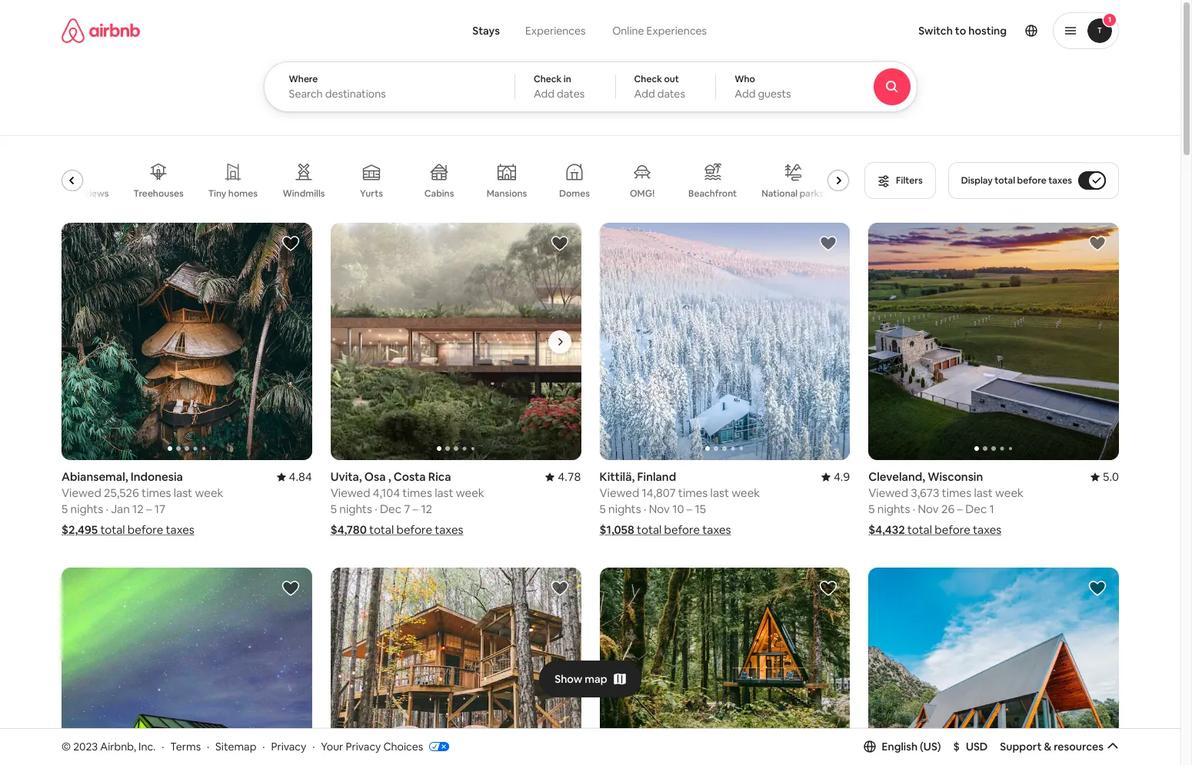 Task type: describe. For each thing, give the bounding box(es) containing it.
national
[[762, 187, 798, 200]]

$
[[953, 740, 960, 754]]

add to wishlist: cleveland, wisconsin image
[[1088, 235, 1107, 253]]

dec for taxes
[[965, 503, 987, 517]]

english (us) button
[[863, 740, 941, 754]]

15
[[695, 503, 706, 517]]

guests
[[758, 87, 791, 101]]

2023
[[73, 740, 98, 754]]

check for check in add dates
[[534, 73, 562, 85]]

· left your at left bottom
[[312, 740, 315, 754]]

support & resources
[[1000, 740, 1104, 754]]

last for kittilä, finland
[[710, 486, 729, 501]]

4.9
[[834, 470, 850, 485]]

show map button
[[539, 661, 641, 698]]

· inside kittilä, finland viewed 14,807 times last week 5 nights · nov 10 – 15 $1,058 total before taxes
[[644, 503, 646, 517]]

taxes inside abiansemal, indonesia viewed 25,526 times last week 5 nights · jan 12 – 17 $2,495 total before taxes
[[166, 523, 194, 538]]

abiansemal, indonesia viewed 25,526 times last week 5 nights · jan 12 – 17 $2,495 total before taxes
[[62, 470, 223, 538]]

times for cleveland, wisconsin
[[942, 486, 971, 501]]

terms link
[[170, 740, 201, 754]]

5.0
[[1103, 470, 1119, 485]]

rica
[[428, 470, 451, 485]]

2 privacy from the left
[[346, 740, 381, 754]]

4,104
[[373, 486, 400, 501]]

check for check out add dates
[[634, 73, 662, 85]]

last for abiansemal, indonesia
[[174, 486, 192, 501]]

add to wishlist: mesa county, colorado image
[[1088, 580, 1107, 599]]

· right terms
[[207, 740, 209, 754]]

12 inside uvita, osa , costa rica viewed 4,104 times last week 5 nights · dec 7 – 12 $4,780 total before taxes
[[421, 503, 432, 517]]

times for abiansemal, indonesia
[[142, 486, 171, 501]]

online experiences link
[[599, 15, 720, 46]]

$4,780
[[331, 523, 367, 538]]

© 2023 airbnb, inc. ·
[[62, 740, 164, 754]]

,
[[388, 470, 391, 485]]

dates for check out add dates
[[657, 87, 685, 101]]

week for viewed 14,807 times last week
[[732, 486, 760, 501]]

your
[[321, 740, 343, 754]]

display total before taxes button
[[948, 162, 1119, 199]]

omg!
[[630, 188, 655, 200]]

who
[[735, 73, 755, 85]]

jan
[[111, 503, 130, 517]]

before inside button
[[1017, 175, 1046, 187]]

where
[[289, 73, 318, 85]]

what can we help you find? tab list
[[460, 15, 599, 46]]

add to wishlist: index, washington image
[[819, 580, 838, 599]]

show
[[555, 673, 582, 686]]

uvita, osa , costa rica viewed 4,104 times last week 5 nights · dec 7 – 12 $4,780 total before taxes
[[331, 470, 484, 538]]

group containing amazing views
[[44, 151, 855, 211]]

costa
[[394, 470, 426, 485]]

out
[[664, 73, 679, 85]]

4.78
[[558, 470, 581, 485]]

tiny homes
[[208, 188, 258, 200]]

(us)
[[920, 740, 941, 754]]

taxes inside kittilä, finland viewed 14,807 times last week 5 nights · nov 10 – 15 $1,058 total before taxes
[[702, 523, 731, 538]]

5 for viewed 14,807 times last week
[[599, 503, 606, 517]]

total inside button
[[995, 175, 1015, 187]]

· right inc.
[[162, 740, 164, 754]]

english (us)
[[882, 740, 941, 754]]

dec for total
[[380, 503, 401, 517]]

online
[[612, 24, 644, 38]]

switch to hosting
[[918, 24, 1007, 38]]

none search field containing stays
[[263, 0, 959, 112]]

nights for $2,495
[[70, 503, 103, 517]]

beachfront
[[688, 188, 737, 200]]

filters button
[[865, 162, 936, 199]]

– inside uvita, osa , costa rica viewed 4,104 times last week 5 nights · dec 7 – 12 $4,780 total before taxes
[[413, 503, 418, 517]]

4.84
[[289, 470, 312, 485]]

windmills
[[283, 188, 325, 200]]

taxes inside display total before taxes button
[[1048, 175, 1072, 187]]

$1,058
[[599, 523, 634, 538]]

yurts
[[360, 188, 383, 200]]

– for kittilä,
[[687, 503, 692, 517]]

$2,495
[[62, 523, 98, 538]]

before inside cleveland, wisconsin viewed 3,673 times last week 5 nights · nov 26 – dec 1 $4,432 total before taxes
[[935, 523, 970, 538]]

viewed for viewed 25,526 times last week
[[62, 486, 101, 501]]

switch
[[918, 24, 953, 38]]

25,526
[[104, 486, 139, 501]]

views
[[84, 187, 109, 200]]

stays tab panel
[[263, 62, 959, 112]]

add to wishlist: crane hill, alabama image
[[550, 580, 569, 599]]

who add guests
[[735, 73, 791, 101]]

nights for $4,432
[[877, 503, 910, 517]]

wisconsin
[[928, 470, 983, 485]]

1 button
[[1053, 12, 1119, 49]]

profile element
[[744, 0, 1119, 62]]

choices
[[383, 740, 423, 754]]

amazing
[[44, 187, 82, 200]]

taxes inside cleveland, wisconsin viewed 3,673 times last week 5 nights · nov 26 – dec 1 $4,432 total before taxes
[[973, 523, 1002, 538]]

display total before taxes
[[961, 175, 1072, 187]]

add inside who add guests
[[735, 87, 755, 101]]

mansions
[[487, 188, 527, 200]]

week inside uvita, osa , costa rica viewed 4,104 times last week 5 nights · dec 7 – 12 $4,780 total before taxes
[[456, 486, 484, 501]]

treehouses
[[134, 188, 184, 200]]

domes
[[559, 188, 590, 200]]

2 experiences from the left
[[646, 24, 707, 38]]

sitemap
[[215, 740, 256, 754]]

nights for $1,058
[[608, 503, 641, 517]]

check in add dates
[[534, 73, 585, 101]]

in
[[564, 73, 571, 85]]

times inside uvita, osa , costa rica viewed 4,104 times last week 5 nights · dec 7 – 12 $4,780 total before taxes
[[402, 486, 432, 501]]

times for kittilä, finland
[[678, 486, 708, 501]]

cleveland,
[[868, 470, 925, 485]]

last for cleveland, wisconsin
[[974, 486, 993, 501]]

osa
[[364, 470, 386, 485]]

cabins
[[424, 188, 454, 200]]

online experiences
[[612, 24, 707, 38]]

viewed inside uvita, osa , costa rica viewed 4,104 times last week 5 nights · dec 7 – 12 $4,780 total before taxes
[[331, 486, 370, 501]]

· inside cleveland, wisconsin viewed 3,673 times last week 5 nights · nov 26 – dec 1 $4,432 total before taxes
[[913, 503, 915, 517]]

total inside uvita, osa , costa rica viewed 4,104 times last week 5 nights · dec 7 – 12 $4,780 total before taxes
[[369, 523, 394, 538]]

check out add dates
[[634, 73, 685, 101]]

national parks
[[762, 187, 824, 200]]

your privacy choices
[[321, 740, 423, 754]]

stays button
[[460, 15, 512, 46]]

sitemap link
[[215, 740, 256, 754]]

homes
[[228, 188, 258, 200]]



Task type: locate. For each thing, give the bounding box(es) containing it.
17
[[154, 503, 165, 517]]

dates inside the 'check out add dates'
[[657, 87, 685, 101]]

3 nights from the left
[[608, 503, 641, 517]]

10
[[672, 503, 684, 517]]

1 dates from the left
[[557, 87, 585, 101]]

nights inside cleveland, wisconsin viewed 3,673 times last week 5 nights · nov 26 – dec 1 $4,432 total before taxes
[[877, 503, 910, 517]]

group
[[44, 151, 855, 211], [62, 223, 312, 461], [331, 223, 581, 461], [599, 223, 850, 461], [868, 223, 1192, 461], [62, 569, 312, 766], [331, 569, 581, 766], [599, 569, 850, 766], [868, 569, 1119, 766]]

4.9 out of 5 average rating image
[[821, 470, 850, 485]]

nov down the 3,673
[[918, 503, 939, 517]]

before down 26
[[935, 523, 970, 538]]

1 horizontal spatial experiences
[[646, 24, 707, 38]]

1 privacy from the left
[[271, 740, 306, 754]]

total inside kittilä, finland viewed 14,807 times last week 5 nights · nov 10 – 15 $1,058 total before taxes
[[637, 523, 662, 538]]

nov inside kittilä, finland viewed 14,807 times last week 5 nights · nov 10 – 15 $1,058 total before taxes
[[649, 503, 670, 517]]

before inside kittilä, finland viewed 14,807 times last week 5 nights · nov 10 – 15 $1,058 total before taxes
[[664, 523, 700, 538]]

3,673
[[911, 486, 939, 501]]

before down 10
[[664, 523, 700, 538]]

experiences inside button
[[525, 24, 586, 38]]

dates down out
[[657, 87, 685, 101]]

times inside abiansemal, indonesia viewed 25,526 times last week 5 nights · jan 12 – 17 $2,495 total before taxes
[[142, 486, 171, 501]]

before right display
[[1017, 175, 1046, 187]]

nov for nov 10 – 15
[[649, 503, 670, 517]]

last down indonesia at left bottom
[[174, 486, 192, 501]]

nov down 14,807
[[649, 503, 670, 517]]

– for abiansemal,
[[146, 503, 152, 517]]

· inside abiansemal, indonesia viewed 25,526 times last week 5 nights · jan 12 – 17 $2,495 total before taxes
[[106, 503, 108, 517]]

week inside kittilä, finland viewed 14,807 times last week 5 nights · nov 10 – 15 $1,058 total before taxes
[[732, 486, 760, 501]]

viewed inside abiansemal, indonesia viewed 25,526 times last week 5 nights · jan 12 – 17 $2,495 total before taxes
[[62, 486, 101, 501]]

2 viewed from the left
[[331, 486, 370, 501]]

5 up $2,495
[[62, 503, 68, 517]]

2 12 from the left
[[421, 503, 432, 517]]

terms · sitemap · privacy ·
[[170, 740, 315, 754]]

·
[[106, 503, 108, 517], [375, 503, 377, 517], [644, 503, 646, 517], [913, 503, 915, 517], [162, 740, 164, 754], [207, 740, 209, 754], [262, 740, 265, 754], [312, 740, 315, 754]]

english
[[882, 740, 918, 754]]

last down rica
[[435, 486, 453, 501]]

nights up $4,780
[[339, 503, 372, 517]]

display
[[961, 175, 993, 187]]

2 add from the left
[[634, 87, 655, 101]]

week inside cleveland, wisconsin viewed 3,673 times last week 5 nights · nov 26 – dec 1 $4,432 total before taxes
[[995, 486, 1024, 501]]

uvita,
[[331, 470, 362, 485]]

before inside abiansemal, indonesia viewed 25,526 times last week 5 nights · jan 12 – 17 $2,495 total before taxes
[[128, 523, 163, 538]]

your privacy choices link
[[321, 740, 449, 755]]

1 add from the left
[[534, 87, 555, 101]]

nights up $1,058
[[608, 503, 641, 517]]

5 up $4,432
[[868, 503, 875, 517]]

1 horizontal spatial privacy
[[346, 740, 381, 754]]

· down 4,104
[[375, 503, 377, 517]]

nights up $4,432
[[877, 503, 910, 517]]

privacy link
[[271, 740, 306, 754]]

5 inside abiansemal, indonesia viewed 25,526 times last week 5 nights · jan 12 – 17 $2,495 total before taxes
[[62, 503, 68, 517]]

nights
[[70, 503, 103, 517], [339, 503, 372, 517], [608, 503, 641, 517], [877, 503, 910, 517]]

2 last from the left
[[435, 486, 453, 501]]

dec inside uvita, osa , costa rica viewed 4,104 times last week 5 nights · dec 7 – 12 $4,780 total before taxes
[[380, 503, 401, 517]]

3 5 from the left
[[599, 503, 606, 517]]

total right display
[[995, 175, 1015, 187]]

switch to hosting link
[[909, 15, 1016, 47]]

0 horizontal spatial privacy
[[271, 740, 306, 754]]

viewed inside kittilä, finland viewed 14,807 times last week 5 nights · nov 10 – 15 $1,058 total before taxes
[[599, 486, 639, 501]]

check left out
[[634, 73, 662, 85]]

3 viewed from the left
[[599, 486, 639, 501]]

airbnb,
[[100, 740, 136, 754]]

12 right jan
[[132, 503, 144, 517]]

1 inside 1 dropdown button
[[1108, 15, 1111, 25]]

1 horizontal spatial add
[[634, 87, 655, 101]]

total
[[995, 175, 1015, 187], [100, 523, 125, 538], [369, 523, 394, 538], [637, 523, 662, 538], [907, 523, 932, 538]]

add down online experiences
[[634, 87, 655, 101]]

map
[[585, 673, 607, 686]]

viewed down cleveland,
[[868, 486, 908, 501]]

0 horizontal spatial nov
[[649, 503, 670, 517]]

1 – from the left
[[146, 503, 152, 517]]

add to wishlist: kittilä, finland image
[[819, 235, 838, 253]]

times up the 15
[[678, 486, 708, 501]]

0 horizontal spatial experiences
[[525, 24, 586, 38]]

add inside the 'check out add dates'
[[634, 87, 655, 101]]

3 add from the left
[[735, 87, 755, 101]]

total inside cleveland, wisconsin viewed 3,673 times last week 5 nights · nov 26 – dec 1 $4,432 total before taxes
[[907, 523, 932, 538]]

week inside abiansemal, indonesia viewed 25,526 times last week 5 nights · jan 12 – 17 $2,495 total before taxes
[[195, 486, 223, 501]]

experiences
[[525, 24, 586, 38], [646, 24, 707, 38]]

viewed down kittilä,
[[599, 486, 639, 501]]

2 – from the left
[[413, 503, 418, 517]]

1 last from the left
[[174, 486, 192, 501]]

inc.
[[138, 740, 156, 754]]

1 horizontal spatial dates
[[657, 87, 685, 101]]

1 horizontal spatial dec
[[965, 503, 987, 517]]

finland
[[637, 470, 676, 485]]

3 last from the left
[[710, 486, 729, 501]]

nov for nov 26 – dec 1
[[918, 503, 939, 517]]

0 horizontal spatial add
[[534, 87, 555, 101]]

– inside kittilä, finland viewed 14,807 times last week 5 nights · nov 10 – 15 $1,058 total before taxes
[[687, 503, 692, 517]]

support
[[1000, 740, 1042, 754]]

– right 26
[[957, 503, 963, 517]]

–
[[146, 503, 152, 517], [413, 503, 418, 517], [687, 503, 692, 517], [957, 503, 963, 517]]

last inside cleveland, wisconsin viewed 3,673 times last week 5 nights · nov 26 – dec 1 $4,432 total before taxes
[[974, 486, 993, 501]]

· left jan
[[106, 503, 108, 517]]

1 vertical spatial 1
[[989, 503, 994, 517]]

viewed inside cleveland, wisconsin viewed 3,673 times last week 5 nights · nov 26 – dec 1 $4,432 total before taxes
[[868, 486, 908, 501]]

experiences up in
[[525, 24, 586, 38]]

12 inside abiansemal, indonesia viewed 25,526 times last week 5 nights · jan 12 – 17 $2,495 total before taxes
[[132, 503, 144, 517]]

0 horizontal spatial check
[[534, 73, 562, 85]]

nov inside cleveland, wisconsin viewed 3,673 times last week 5 nights · nov 26 – dec 1 $4,432 total before taxes
[[918, 503, 939, 517]]

– inside cleveland, wisconsin viewed 3,673 times last week 5 nights · nov 26 – dec 1 $4,432 total before taxes
[[957, 503, 963, 517]]

taxes
[[1048, 175, 1072, 187], [166, 523, 194, 538], [435, 523, 463, 538], [702, 523, 731, 538], [973, 523, 1002, 538]]

3 – from the left
[[687, 503, 692, 517]]

viewed
[[62, 486, 101, 501], [331, 486, 370, 501], [599, 486, 639, 501], [868, 486, 908, 501]]

check inside the 'check out add dates'
[[634, 73, 662, 85]]

dec inside cleveland, wisconsin viewed 3,673 times last week 5 nights · nov 26 – dec 1 $4,432 total before taxes
[[965, 503, 987, 517]]

before inside uvita, osa , costa rica viewed 4,104 times last week 5 nights · dec 7 – 12 $4,780 total before taxes
[[396, 523, 432, 538]]

terms
[[170, 740, 201, 754]]

taxes inside uvita, osa , costa rica viewed 4,104 times last week 5 nights · dec 7 – 12 $4,780 total before taxes
[[435, 523, 463, 538]]

nov
[[649, 503, 670, 517], [918, 503, 939, 517]]

1 check from the left
[[534, 73, 562, 85]]

last inside abiansemal, indonesia viewed 25,526 times last week 5 nights · jan 12 – 17 $2,495 total before taxes
[[174, 486, 192, 501]]

week for viewed 25,526 times last week
[[195, 486, 223, 501]]

5 inside uvita, osa , costa rica viewed 4,104 times last week 5 nights · dec 7 – 12 $4,780 total before taxes
[[331, 503, 337, 517]]

1 12 from the left
[[132, 503, 144, 517]]

1 horizontal spatial 1
[[1108, 15, 1111, 25]]

dates for check in add dates
[[557, 87, 585, 101]]

– right 7
[[413, 503, 418, 517]]

2 dec from the left
[[965, 503, 987, 517]]

dec right 26
[[965, 503, 987, 517]]

times down indonesia at left bottom
[[142, 486, 171, 501]]

check inside check in add dates
[[534, 73, 562, 85]]

1 viewed from the left
[[62, 486, 101, 501]]

check left in
[[534, 73, 562, 85]]

experiences right online
[[646, 24, 707, 38]]

7
[[404, 503, 410, 517]]

dec left 7
[[380, 503, 401, 517]]

total right $1,058
[[637, 523, 662, 538]]

times
[[142, 486, 171, 501], [402, 486, 432, 501], [678, 486, 708, 501], [942, 486, 971, 501]]

resources
[[1054, 740, 1104, 754]]

1 experiences from the left
[[525, 24, 586, 38]]

nights inside kittilä, finland viewed 14,807 times last week 5 nights · nov 10 – 15 $1,058 total before taxes
[[608, 503, 641, 517]]

4 week from the left
[[995, 486, 1024, 501]]

before
[[1017, 175, 1046, 187], [128, 523, 163, 538], [396, 523, 432, 538], [664, 523, 700, 538], [935, 523, 970, 538]]

viewed for viewed 3,673 times last week
[[868, 486, 908, 501]]

©
[[62, 740, 71, 754]]

&
[[1044, 740, 1051, 754]]

before down 7
[[396, 523, 432, 538]]

5 up $1,058
[[599, 503, 606, 517]]

privacy right your at left bottom
[[346, 740, 381, 754]]

– left 17
[[146, 503, 152, 517]]

to
[[955, 24, 966, 38]]

cleveland, wisconsin viewed 3,673 times last week 5 nights · nov 26 – dec 1 $4,432 total before taxes
[[868, 470, 1024, 538]]

– inside abiansemal, indonesia viewed 25,526 times last week 5 nights · jan 12 – 17 $2,495 total before taxes
[[146, 503, 152, 517]]

privacy
[[271, 740, 306, 754], [346, 740, 381, 754]]

support & resources button
[[1000, 740, 1119, 754]]

dates inside check in add dates
[[557, 87, 585, 101]]

4 times from the left
[[942, 486, 971, 501]]

· down the 3,673
[[913, 503, 915, 517]]

dates
[[557, 87, 585, 101], [657, 87, 685, 101]]

0 horizontal spatial dec
[[380, 503, 401, 517]]

add to wishlist: uvita, osa , costa rica image
[[550, 235, 569, 253]]

viewed down uvita,
[[331, 486, 370, 501]]

Where field
[[289, 87, 490, 101]]

$4,432
[[868, 523, 905, 538]]

4 viewed from the left
[[868, 486, 908, 501]]

kittilä, finland viewed 14,807 times last week 5 nights · nov 10 – 15 $1,058 total before taxes
[[599, 470, 760, 538]]

viewed down abiansemal,
[[62, 486, 101, 501]]

hosting
[[968, 24, 1007, 38]]

· inside uvita, osa , costa rica viewed 4,104 times last week 5 nights · dec 7 – 12 $4,780 total before taxes
[[375, 503, 377, 517]]

4 last from the left
[[974, 486, 993, 501]]

– for cleveland,
[[957, 503, 963, 517]]

add inside check in add dates
[[534, 87, 555, 101]]

· down 14,807
[[644, 503, 646, 517]]

last inside kittilä, finland viewed 14,807 times last week 5 nights · nov 10 – 15 $1,058 total before taxes
[[710, 486, 729, 501]]

total inside abiansemal, indonesia viewed 25,526 times last week 5 nights · jan 12 – 17 $2,495 total before taxes
[[100, 523, 125, 538]]

privacy left your at left bottom
[[271, 740, 306, 754]]

5 inside kittilä, finland viewed 14,807 times last week 5 nights · nov 10 – 15 $1,058 total before taxes
[[599, 503, 606, 517]]

1
[[1108, 15, 1111, 25], [989, 503, 994, 517]]

before down 17
[[128, 523, 163, 538]]

12
[[132, 503, 144, 517], [421, 503, 432, 517]]

0 vertical spatial 1
[[1108, 15, 1111, 25]]

times down costa
[[402, 486, 432, 501]]

parks
[[800, 187, 824, 200]]

0 horizontal spatial dates
[[557, 87, 585, 101]]

abiansemal,
[[62, 470, 128, 485]]

times down wisconsin
[[942, 486, 971, 501]]

0 horizontal spatial 12
[[132, 503, 144, 517]]

5.0 out of 5 average rating image
[[1090, 470, 1119, 485]]

5 for viewed 3,673 times last week
[[868, 503, 875, 517]]

1 inside cleveland, wisconsin viewed 3,673 times last week 5 nights · nov 26 – dec 1 $4,432 total before taxes
[[989, 503, 994, 517]]

nights inside uvita, osa , costa rica viewed 4,104 times last week 5 nights · dec 7 – 12 $4,780 total before taxes
[[339, 503, 372, 517]]

0 horizontal spatial 1
[[989, 503, 994, 517]]

amazing views
[[44, 187, 109, 200]]

1 horizontal spatial nov
[[918, 503, 939, 517]]

4.78 out of 5 average rating image
[[545, 470, 581, 485]]

1 horizontal spatial 12
[[421, 503, 432, 517]]

total right $4,780
[[369, 523, 394, 538]]

14,807
[[642, 486, 676, 501]]

5 for viewed 25,526 times last week
[[62, 503, 68, 517]]

5 up $4,780
[[331, 503, 337, 517]]

1 nov from the left
[[649, 503, 670, 517]]

1 5 from the left
[[62, 503, 68, 517]]

1 dec from the left
[[380, 503, 401, 517]]

2 times from the left
[[402, 486, 432, 501]]

add down experiences button at the top of page
[[534, 87, 555, 101]]

4.84 out of 5 average rating image
[[276, 470, 312, 485]]

dec
[[380, 503, 401, 517], [965, 503, 987, 517]]

2 5 from the left
[[331, 503, 337, 517]]

last inside uvita, osa , costa rica viewed 4,104 times last week 5 nights · dec 7 – 12 $4,780 total before taxes
[[435, 486, 453, 501]]

experiences button
[[512, 15, 599, 46]]

show map
[[555, 673, 607, 686]]

add for check out add dates
[[634, 87, 655, 101]]

2 week from the left
[[456, 486, 484, 501]]

1 nights from the left
[[70, 503, 103, 517]]

last down wisconsin
[[974, 486, 993, 501]]

· left privacy link
[[262, 740, 265, 754]]

add to wishlist: hella, iceland image
[[281, 580, 300, 599]]

3 week from the left
[[732, 486, 760, 501]]

2 dates from the left
[[657, 87, 685, 101]]

2 nov from the left
[[918, 503, 939, 517]]

last right 14,807
[[710, 486, 729, 501]]

4 – from the left
[[957, 503, 963, 517]]

4 5 from the left
[[868, 503, 875, 517]]

add to wishlist: abiansemal, indonesia image
[[281, 235, 300, 253]]

indonesia
[[131, 470, 183, 485]]

5 inside cleveland, wisconsin viewed 3,673 times last week 5 nights · nov 26 – dec 1 $4,432 total before taxes
[[868, 503, 875, 517]]

filters
[[896, 175, 923, 187]]

add down who
[[735, 87, 755, 101]]

1 horizontal spatial check
[[634, 73, 662, 85]]

2 nights from the left
[[339, 503, 372, 517]]

nights up $2,495
[[70, 503, 103, 517]]

2 horizontal spatial add
[[735, 87, 755, 101]]

2 check from the left
[[634, 73, 662, 85]]

tiny
[[208, 188, 226, 200]]

stays
[[472, 24, 500, 38]]

week for viewed 3,673 times last week
[[995, 486, 1024, 501]]

26
[[941, 503, 955, 517]]

total down jan
[[100, 523, 125, 538]]

times inside cleveland, wisconsin viewed 3,673 times last week 5 nights · nov 26 – dec 1 $4,432 total before taxes
[[942, 486, 971, 501]]

– left the 15
[[687, 503, 692, 517]]

add for check in add dates
[[534, 87, 555, 101]]

viewed for viewed 14,807 times last week
[[599, 486, 639, 501]]

None search field
[[263, 0, 959, 112]]

$ usd
[[953, 740, 988, 754]]

1 times from the left
[[142, 486, 171, 501]]

times inside kittilä, finland viewed 14,807 times last week 5 nights · nov 10 – 15 $1,058 total before taxes
[[678, 486, 708, 501]]

week
[[195, 486, 223, 501], [456, 486, 484, 501], [732, 486, 760, 501], [995, 486, 1024, 501]]

nights inside abiansemal, indonesia viewed 25,526 times last week 5 nights · jan 12 – 17 $2,495 total before taxes
[[70, 503, 103, 517]]

total right $4,432
[[907, 523, 932, 538]]

dates down in
[[557, 87, 585, 101]]

4 nights from the left
[[877, 503, 910, 517]]

usd
[[966, 740, 988, 754]]

kittilä,
[[599, 470, 635, 485]]

1 week from the left
[[195, 486, 223, 501]]

3 times from the left
[[678, 486, 708, 501]]

12 right 7
[[421, 503, 432, 517]]



Task type: vqa. For each thing, say whether or not it's contained in the screenshot.
Waterfront
no



